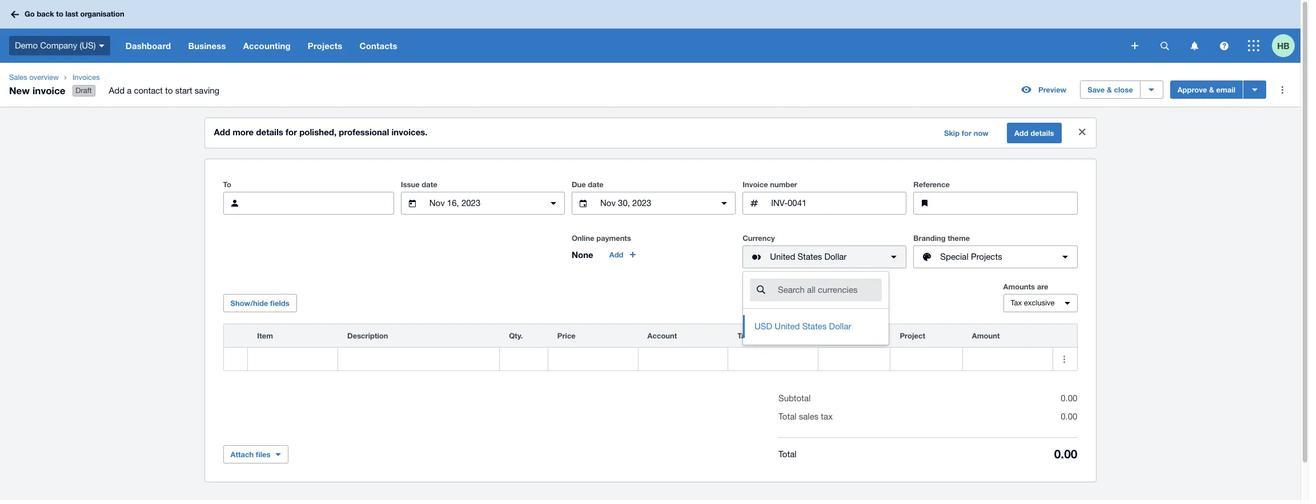 Task type: locate. For each thing, give the bounding box(es) containing it.
tax
[[1011, 299, 1022, 307], [738, 331, 750, 341]]

1 horizontal spatial &
[[1210, 85, 1215, 94]]

0 vertical spatial states
[[798, 252, 822, 262]]

for left polished,
[[286, 127, 297, 137]]

united inside field
[[775, 322, 800, 331]]

1 horizontal spatial tax
[[1011, 299, 1022, 307]]

tax inside invoice line item list element
[[738, 331, 750, 341]]

add
[[109, 86, 125, 95], [214, 127, 230, 137], [1015, 129, 1029, 138], [609, 250, 624, 259]]

states inside field
[[803, 322, 827, 331]]

Reference text field
[[941, 193, 1077, 214]]

for left now
[[962, 129, 972, 138]]

details
[[256, 127, 283, 137], [1031, 129, 1054, 138]]

sales overview link
[[5, 72, 63, 83]]

sales
[[799, 412, 819, 422]]

more invoice options image
[[1271, 78, 1294, 101]]

total for total
[[779, 449, 797, 459]]

dollar up search all currencies text field
[[825, 252, 847, 262]]

add for add a contact to start saving
[[109, 86, 125, 95]]

united down the currency
[[770, 252, 795, 262]]

amounts
[[1004, 282, 1035, 291]]

0 vertical spatial united
[[770, 252, 795, 262]]

0 vertical spatial dollar
[[825, 252, 847, 262]]

navigation containing dashboard
[[117, 29, 1124, 63]]

&
[[1107, 85, 1112, 94], [1210, 85, 1215, 94]]

1 horizontal spatial to
[[165, 86, 173, 95]]

number
[[770, 180, 798, 189]]

none field containing usd
[[743, 271, 890, 346]]

states inside popup button
[[798, 252, 822, 262]]

hb
[[1278, 40, 1290, 51]]

more
[[233, 127, 254, 137]]

add inside button
[[1015, 129, 1029, 138]]

0 vertical spatial total
[[779, 412, 797, 422]]

to
[[56, 9, 63, 18], [165, 86, 173, 95]]

united
[[770, 252, 795, 262], [775, 322, 800, 331]]

dollar inside popup button
[[825, 252, 847, 262]]

dashboard
[[126, 41, 171, 51]]

Due date text field
[[599, 193, 709, 214]]

none field 'inventory item'
[[248, 348, 338, 371]]

add left more
[[214, 127, 230, 137]]

1 vertical spatial 0.00
[[1061, 412, 1078, 422]]

0 horizontal spatial projects
[[308, 41, 343, 51]]

save & close
[[1088, 85, 1133, 94]]

projects left the contacts popup button
[[308, 41, 343, 51]]

approve & email button
[[1171, 81, 1243, 99]]

& right the save
[[1107, 85, 1112, 94]]

& inside approve & email button
[[1210, 85, 1215, 94]]

region
[[828, 331, 853, 341]]

currency
[[743, 234, 775, 243]]

accounting button
[[235, 29, 299, 63]]

1 total from the top
[[779, 412, 797, 422]]

tax left rate
[[738, 331, 750, 341]]

1 horizontal spatial for
[[962, 129, 972, 138]]

1 horizontal spatial projects
[[971, 252, 1003, 262]]

skip for now
[[944, 129, 989, 138]]

draft
[[76, 86, 92, 95]]

invoice
[[743, 180, 768, 189]]

now
[[974, 129, 989, 138]]

1 date from the left
[[422, 180, 438, 189]]

business button
[[180, 29, 235, 63]]

to left last
[[56, 9, 63, 18]]

tax
[[821, 412, 833, 422]]

hb button
[[1272, 29, 1301, 63]]

a
[[127, 86, 132, 95]]

0 vertical spatial projects
[[308, 41, 343, 51]]

Description text field
[[338, 349, 499, 370]]

1 vertical spatial projects
[[971, 252, 1003, 262]]

description
[[347, 331, 388, 341]]

none field down item
[[248, 348, 338, 371]]

none field down united states dollar popup button
[[743, 271, 890, 346]]

add left "a"
[[109, 86, 125, 95]]

details right more
[[256, 127, 283, 137]]

2 date from the left
[[588, 180, 604, 189]]

special projects
[[941, 252, 1003, 262]]

svg image inside go back to last organisation link
[[11, 11, 19, 18]]

add down payments
[[609, 250, 624, 259]]

group inside field
[[743, 272, 889, 345]]

qty.
[[509, 331, 523, 341]]

0 horizontal spatial &
[[1107, 85, 1112, 94]]

dollar
[[825, 252, 847, 262], [829, 322, 852, 331]]

total down the total sales tax
[[779, 449, 797, 459]]

dollar inside group
[[829, 322, 852, 331]]

0.00
[[1061, 394, 1078, 403], [1061, 412, 1078, 422], [1054, 447, 1078, 462]]

to left start
[[165, 86, 173, 95]]

for
[[286, 127, 297, 137], [962, 129, 972, 138]]

0 vertical spatial 0.00
[[1061, 394, 1078, 403]]

add inside button
[[609, 250, 624, 259]]

save & close button
[[1081, 81, 1141, 99]]

contacts
[[360, 41, 397, 51]]

states
[[798, 252, 822, 262], [803, 322, 827, 331]]

1 horizontal spatial details
[[1031, 129, 1054, 138]]

0 vertical spatial tax
[[1011, 299, 1022, 307]]

more line item options element
[[1053, 325, 1077, 347]]

1 & from the left
[[1107, 85, 1112, 94]]

group
[[743, 272, 889, 345]]

(us)
[[80, 40, 96, 50]]

& inside save & close button
[[1107, 85, 1112, 94]]

0 vertical spatial to
[[56, 9, 63, 18]]

business
[[188, 41, 226, 51]]

add right now
[[1015, 129, 1029, 138]]

invoice line item list element
[[223, 324, 1078, 371]]

close
[[1114, 85, 1133, 94]]

tax for tax rate
[[738, 331, 750, 341]]

tax down amounts
[[1011, 299, 1022, 307]]

united right usd
[[775, 322, 800, 331]]

show/hide
[[231, 299, 268, 308]]

total down subtotal
[[779, 412, 797, 422]]

add button
[[603, 246, 644, 264]]

1 vertical spatial united
[[775, 322, 800, 331]]

& left the email
[[1210, 85, 1215, 94]]

none
[[572, 250, 593, 260]]

0 horizontal spatial tax
[[738, 331, 750, 341]]

2 & from the left
[[1210, 85, 1215, 94]]

date right due
[[588, 180, 604, 189]]

None field
[[743, 271, 890, 346], [248, 348, 338, 371]]

Search all currencies text field
[[777, 279, 882, 301]]

svg image
[[11, 11, 19, 18], [1248, 40, 1260, 51], [1161, 41, 1169, 50], [1191, 41, 1198, 50], [1220, 41, 1229, 50], [1132, 42, 1139, 49]]

banner
[[0, 0, 1301, 63]]

issue
[[401, 180, 420, 189]]

1 vertical spatial tax
[[738, 331, 750, 341]]

0 horizontal spatial details
[[256, 127, 283, 137]]

tax inside popup button
[[1011, 299, 1022, 307]]

details left 'close' icon
[[1031, 129, 1054, 138]]

0 horizontal spatial none field
[[248, 348, 338, 371]]

invoices link
[[68, 72, 229, 83]]

payments
[[597, 234, 631, 243]]

1 vertical spatial none field
[[248, 348, 338, 371]]

2 vertical spatial 0.00
[[1054, 447, 1078, 462]]

states left region
[[803, 322, 827, 331]]

1 vertical spatial total
[[779, 449, 797, 459]]

group containing usd
[[743, 272, 889, 345]]

add for add more details for polished, professional invoices.
[[214, 127, 230, 137]]

Quantity field
[[500, 349, 548, 370]]

special projects button
[[914, 246, 1078, 269]]

add for add details
[[1015, 129, 1029, 138]]

demo company (us)
[[15, 40, 96, 50]]

2 total from the top
[[779, 449, 797, 459]]

1 vertical spatial dollar
[[829, 322, 852, 331]]

approve
[[1178, 85, 1208, 94]]

add a contact to start saving
[[109, 86, 219, 95]]

0 horizontal spatial for
[[286, 127, 297, 137]]

1 horizontal spatial none field
[[743, 271, 890, 346]]

demo
[[15, 40, 38, 50]]

subtotal
[[779, 394, 811, 403]]

0 vertical spatial none field
[[743, 271, 890, 346]]

states up search all currencies text field
[[798, 252, 822, 262]]

dollar down search all currencies text field
[[829, 322, 852, 331]]

date right issue
[[422, 180, 438, 189]]

projects right "special"
[[971, 252, 1003, 262]]

start
[[175, 86, 192, 95]]

add details
[[1015, 129, 1054, 138]]

to
[[223, 180, 231, 189]]

email
[[1217, 85, 1236, 94]]

1 horizontal spatial date
[[588, 180, 604, 189]]

united states dollar button
[[743, 246, 907, 269]]

1 vertical spatial states
[[803, 322, 827, 331]]

Issue date text field
[[428, 193, 538, 214]]

exclusive
[[1024, 299, 1055, 307]]

& for email
[[1210, 85, 1215, 94]]

navigation
[[117, 29, 1124, 63]]

invoice
[[33, 84, 65, 96]]

date
[[422, 180, 438, 189], [588, 180, 604, 189]]

0 horizontal spatial date
[[422, 180, 438, 189]]

fields
[[270, 299, 290, 308]]



Task type: vqa. For each thing, say whether or not it's contained in the screenshot.
united within the Search all currencies field
yes



Task type: describe. For each thing, give the bounding box(es) containing it.
projects button
[[299, 29, 351, 63]]

svg image
[[99, 44, 104, 47]]

0.00 for total sales tax
[[1061, 412, 1078, 422]]

theme
[[948, 234, 970, 243]]

due date
[[572, 180, 604, 189]]

invoice number
[[743, 180, 798, 189]]

& for close
[[1107, 85, 1112, 94]]

contact element
[[223, 192, 394, 215]]

more line item options image
[[1053, 348, 1076, 371]]

company
[[40, 40, 77, 50]]

close image
[[1071, 121, 1094, 143]]

add more details for polished, professional invoices. status
[[205, 118, 1096, 148]]

united inside popup button
[[770, 252, 795, 262]]

attach files button
[[223, 446, 288, 464]]

tax for tax exclusive
[[1011, 299, 1022, 307]]

go
[[25, 9, 35, 18]]

date for issue date
[[422, 180, 438, 189]]

skip for now button
[[938, 124, 996, 142]]

last
[[65, 9, 78, 18]]

Amount field
[[963, 349, 1053, 370]]

are
[[1037, 282, 1049, 291]]

skip
[[944, 129, 960, 138]]

preview
[[1039, 85, 1067, 94]]

amounts are
[[1004, 282, 1049, 291]]

united states dollar
[[770, 252, 847, 262]]

0.00 for subtotal
[[1061, 394, 1078, 403]]

invoices.
[[392, 127, 428, 137]]

more date options image
[[542, 192, 565, 215]]

reference
[[914, 180, 950, 189]]

for inside skip for now button
[[962, 129, 972, 138]]

attach files
[[231, 450, 271, 459]]

dashboard link
[[117, 29, 180, 63]]

overview
[[29, 73, 59, 82]]

item
[[257, 331, 273, 341]]

back
[[37, 9, 54, 18]]

price
[[558, 331, 576, 341]]

attach
[[231, 450, 254, 459]]

add details button
[[1007, 123, 1062, 143]]

Invoice number text field
[[770, 193, 906, 214]]

demo company (us) button
[[0, 29, 117, 63]]

none field search all currencies
[[743, 271, 890, 346]]

invoice number element
[[743, 192, 907, 215]]

preview button
[[1015, 81, 1074, 99]]

show/hide fields button
[[223, 294, 297, 313]]

add more details for polished, professional invoices.
[[214, 127, 428, 137]]

saving
[[195, 86, 219, 95]]

projects inside navigation
[[308, 41, 343, 51]]

account
[[648, 331, 677, 341]]

more date options image
[[713, 192, 736, 215]]

date for due date
[[588, 180, 604, 189]]

go back to last organisation
[[25, 9, 124, 18]]

files
[[256, 450, 271, 459]]

To text field
[[251, 193, 393, 214]]

add for add
[[609, 250, 624, 259]]

organisation
[[80, 9, 124, 18]]

Inventory item text field
[[248, 349, 338, 370]]

online payments
[[572, 234, 631, 243]]

special
[[941, 252, 969, 262]]

go back to last organisation link
[[7, 4, 131, 24]]

polished,
[[299, 127, 337, 137]]

new
[[9, 84, 30, 96]]

total for total sales tax
[[779, 412, 797, 422]]

total sales tax
[[779, 412, 833, 422]]

sales overview
[[9, 73, 59, 82]]

tax exclusive button
[[1004, 294, 1078, 313]]

rate
[[752, 331, 766, 341]]

contact
[[134, 86, 163, 95]]

project
[[900, 331, 926, 341]]

0 horizontal spatial to
[[56, 9, 63, 18]]

due
[[572, 180, 586, 189]]

contacts button
[[351, 29, 406, 63]]

tax exclusive
[[1011, 299, 1055, 307]]

invoices
[[72, 73, 100, 82]]

professional
[[339, 127, 389, 137]]

details inside button
[[1031, 129, 1054, 138]]

usd united states dollar
[[755, 322, 852, 331]]

usd
[[755, 322, 773, 331]]

issue date
[[401, 180, 438, 189]]

amount
[[972, 331, 1000, 341]]

1 vertical spatial to
[[165, 86, 173, 95]]

sales
[[9, 73, 27, 82]]

branding theme
[[914, 234, 970, 243]]

accounting
[[243, 41, 291, 51]]

new invoice
[[9, 84, 65, 96]]

branding
[[914, 234, 946, 243]]

online
[[572, 234, 595, 243]]

show/hide fields
[[231, 299, 290, 308]]

banner containing hb
[[0, 0, 1301, 63]]

approve & email
[[1178, 85, 1236, 94]]



